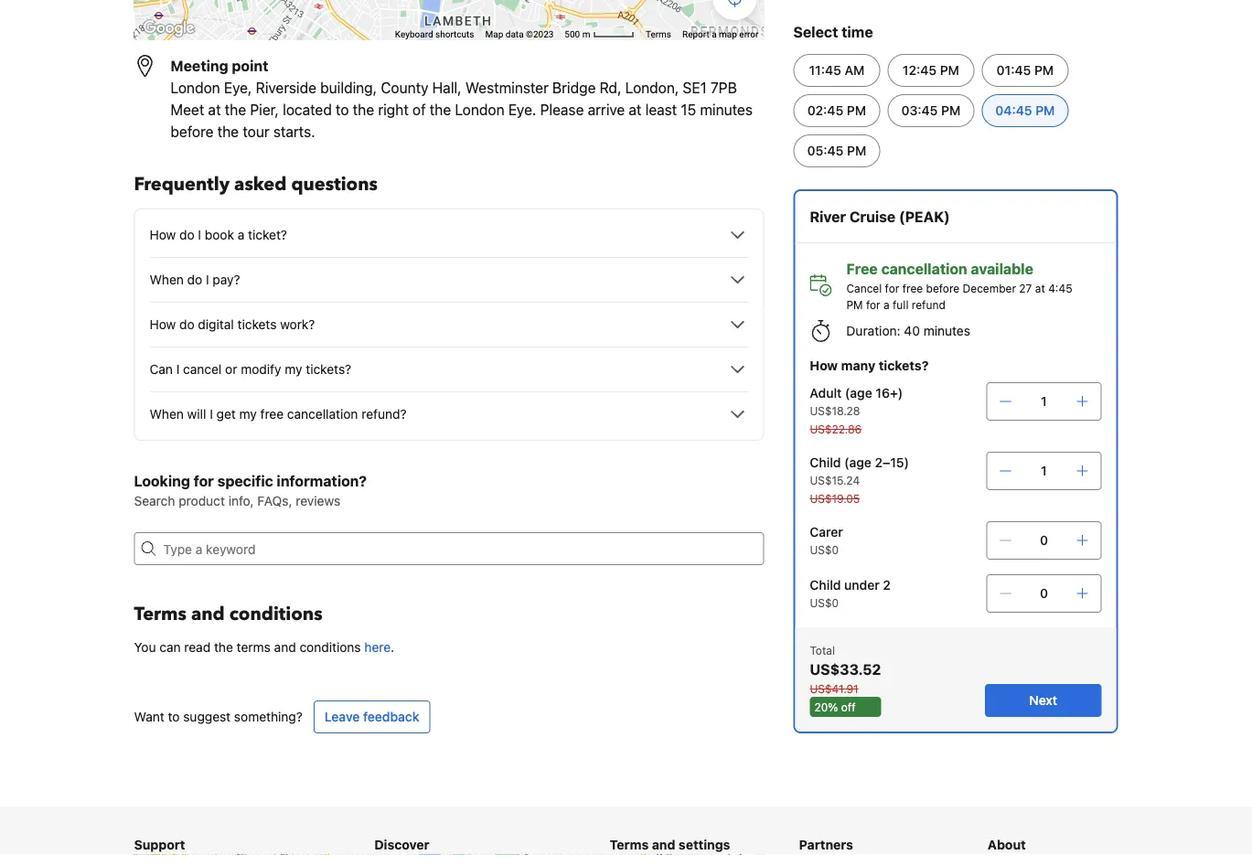 Task type: vqa. For each thing, say whether or not it's contained in the screenshot.
the Sign
no



Task type: locate. For each thing, give the bounding box(es) containing it.
pm right 03:45
[[941, 103, 961, 118]]

frequently
[[134, 172, 230, 197]]

refund
[[912, 298, 946, 311]]

i for get
[[210, 407, 213, 422]]

0 vertical spatial when
[[150, 272, 184, 287]]

0 vertical spatial a
[[712, 29, 717, 40]]

1 vertical spatial terms
[[134, 602, 187, 627]]

05:45 pm
[[807, 143, 867, 158]]

how up adult
[[810, 358, 838, 373]]

pm right 05:45 on the top of page
[[847, 143, 867, 158]]

pm for 01:45 pm
[[1035, 63, 1054, 78]]

many
[[841, 358, 876, 373]]

1 for child (age 2–15)
[[1041, 463, 1047, 478]]

adult (age 16+) us$18.28
[[810, 386, 903, 417]]

for
[[885, 282, 900, 295], [866, 298, 881, 311], [194, 472, 214, 490]]

a inside free cancellation available cancel for free before december 27 at 4:45 pm for a full refund
[[884, 298, 890, 311]]

full
[[893, 298, 909, 311]]

terms for terms and conditions
[[134, 602, 187, 627]]

child
[[810, 455, 841, 470], [810, 578, 841, 593]]

0 vertical spatial for
[[885, 282, 900, 295]]

when do i pay?
[[150, 272, 240, 287]]

free for will
[[260, 407, 284, 422]]

free inside dropdown button
[[260, 407, 284, 422]]

pm right 01:45
[[1035, 63, 1054, 78]]

1 horizontal spatial cancellation
[[881, 260, 968, 278]]

duration:
[[847, 323, 901, 338]]

2 vertical spatial terms
[[610, 837, 649, 853]]

1 vertical spatial my
[[239, 407, 257, 422]]

carer
[[810, 525, 843, 540]]

0 horizontal spatial for
[[194, 472, 214, 490]]

2 us$0 from the top
[[810, 596, 839, 609]]

how up can in the left of the page
[[150, 317, 176, 332]]

pm down cancel
[[847, 298, 863, 311]]

us$0 up total on the bottom of the page
[[810, 596, 839, 609]]

the right the "read"
[[214, 640, 233, 655]]

keyboard
[[395, 29, 433, 40]]

2 horizontal spatial at
[[1035, 282, 1045, 295]]

terms for terms and settings
[[610, 837, 649, 853]]

2 child from the top
[[810, 578, 841, 593]]

2 1 from the top
[[1041, 463, 1047, 478]]

child inside child under 2 us$0
[[810, 578, 841, 593]]

do left "book" on the left top
[[179, 227, 195, 242]]

and up the "read"
[[191, 602, 225, 627]]

leave
[[325, 709, 360, 725]]

to
[[336, 101, 349, 118], [168, 709, 180, 725]]

1 when from the top
[[150, 272, 184, 287]]

1 horizontal spatial a
[[712, 29, 717, 40]]

westminster
[[466, 79, 549, 97]]

2 0 from the top
[[1040, 586, 1048, 601]]

before up refund
[[926, 282, 960, 295]]

7pb
[[711, 79, 737, 97]]

0 horizontal spatial free
[[260, 407, 284, 422]]

0 for child under 2
[[1040, 586, 1048, 601]]

0 vertical spatial terms
[[646, 29, 671, 40]]

pm for 02:45 pm
[[847, 103, 866, 118]]

a left full
[[884, 298, 890, 311]]

1 (age from the top
[[845, 386, 872, 401]]

can i cancel or modify my tickets? button
[[150, 359, 749, 381]]

questions
[[291, 172, 378, 197]]

1 horizontal spatial at
[[629, 101, 642, 118]]

0 horizontal spatial minutes
[[700, 101, 753, 118]]

free for cancellation
[[903, 282, 923, 295]]

terms left settings
[[610, 837, 649, 853]]

m
[[582, 29, 590, 40]]

for up product
[[194, 472, 214, 490]]

0 horizontal spatial cancellation
[[287, 407, 358, 422]]

child inside child (age 2–15) us$15.24
[[810, 455, 841, 470]]

1 horizontal spatial london
[[455, 101, 505, 118]]

conditions left here
[[300, 640, 361, 655]]

free right get
[[260, 407, 284, 422]]

us$41.91
[[810, 682, 859, 695]]

2 vertical spatial for
[[194, 472, 214, 490]]

before
[[171, 123, 214, 140], [926, 282, 960, 295]]

1 vertical spatial 1
[[1041, 463, 1047, 478]]

a left map
[[712, 29, 717, 40]]

pm for 03:45 pm
[[941, 103, 961, 118]]

1 horizontal spatial my
[[285, 362, 302, 377]]

when
[[150, 272, 184, 287], [150, 407, 184, 422]]

when left the will
[[150, 407, 184, 422]]

next button
[[985, 684, 1102, 717]]

1 vertical spatial to
[[168, 709, 180, 725]]

do left 'digital'
[[179, 317, 195, 332]]

2 vertical spatial and
[[652, 837, 676, 853]]

1 horizontal spatial minutes
[[924, 323, 971, 338]]

minutes down 7pb
[[700, 101, 753, 118]]

0 vertical spatial cancellation
[[881, 260, 968, 278]]

1 vertical spatial cancellation
[[287, 407, 358, 422]]

(age down the many
[[845, 386, 872, 401]]

cancellation left refund?
[[287, 407, 358, 422]]

terms
[[646, 29, 671, 40], [134, 602, 187, 627], [610, 837, 649, 853]]

how for how do digital tickets work?
[[150, 317, 176, 332]]

0 vertical spatial free
[[903, 282, 923, 295]]

1 horizontal spatial for
[[866, 298, 881, 311]]

1 child from the top
[[810, 455, 841, 470]]

0 horizontal spatial a
[[238, 227, 245, 242]]

settings
[[679, 837, 730, 853]]

free
[[903, 282, 923, 295], [260, 407, 284, 422]]

info,
[[228, 494, 254, 509]]

pier,
[[250, 101, 279, 118]]

or
[[225, 362, 237, 377]]

pm right the 04:45
[[1036, 103, 1055, 118]]

pm for 05:45 pm
[[847, 143, 867, 158]]

2 (age from the top
[[844, 455, 872, 470]]

0 vertical spatial 1
[[1041, 394, 1047, 409]]

0 vertical spatial (age
[[845, 386, 872, 401]]

eye.
[[508, 101, 536, 118]]

when left the pay?
[[150, 272, 184, 287]]

1 vertical spatial when
[[150, 407, 184, 422]]

time
[[842, 23, 873, 41]]

meeting
[[171, 57, 228, 75]]

0 vertical spatial and
[[191, 602, 225, 627]]

adult
[[810, 386, 842, 401]]

1 vertical spatial do
[[187, 272, 202, 287]]

at right meet
[[208, 101, 221, 118]]

0 vertical spatial 0
[[1040, 533, 1048, 548]]

4:45
[[1048, 282, 1073, 295]]

partners
[[799, 837, 853, 853]]

terms left "report" on the top right
[[646, 29, 671, 40]]

london down westminster
[[455, 101, 505, 118]]

pm right 12:45
[[940, 63, 960, 78]]

(age for adult
[[845, 386, 872, 401]]

building,
[[320, 79, 377, 97]]

1 vertical spatial free
[[260, 407, 284, 422]]

i right the will
[[210, 407, 213, 422]]

to down the building,
[[336, 101, 349, 118]]

0 vertical spatial to
[[336, 101, 349, 118]]

minutes inside meeting point london eye, riverside building, county hall, westminster bridge rd, london, se1 7pb meet at the pier, located to the right of the london eye.     please arrive at least 15 minutes before the tour starts.
[[700, 101, 753, 118]]

1 vertical spatial us$0
[[810, 596, 839, 609]]

1 vertical spatial child
[[810, 578, 841, 593]]

pm for 12:45 pm
[[940, 63, 960, 78]]

2 vertical spatial do
[[179, 317, 195, 332]]

map
[[719, 29, 737, 40]]

2 when from the top
[[150, 407, 184, 422]]

child left under
[[810, 578, 841, 593]]

us$0 down carer
[[810, 543, 839, 556]]

to right want
[[168, 709, 180, 725]]

(age inside child (age 2–15) us$15.24
[[844, 455, 872, 470]]

i left the pay?
[[206, 272, 209, 287]]

0 vertical spatial minutes
[[700, 101, 753, 118]]

pm
[[940, 63, 960, 78], [1035, 63, 1054, 78], [847, 103, 866, 118], [941, 103, 961, 118], [1036, 103, 1055, 118], [847, 143, 867, 158], [847, 298, 863, 311]]

hall,
[[432, 79, 462, 97]]

0 horizontal spatial london
[[171, 79, 220, 97]]

report a map error
[[682, 29, 759, 40]]

pm right 02:45
[[847, 103, 866, 118]]

frequently asked questions
[[134, 172, 378, 197]]

0
[[1040, 533, 1048, 548], [1040, 586, 1048, 601]]

0 vertical spatial how
[[150, 227, 176, 242]]

i for book
[[198, 227, 201, 242]]

how
[[150, 227, 176, 242], [150, 317, 176, 332], [810, 358, 838, 373]]

cancellation up refund
[[881, 260, 968, 278]]

1 vertical spatial before
[[926, 282, 960, 295]]

child up us$15.24
[[810, 455, 841, 470]]

and for terms and conditions
[[191, 602, 225, 627]]

2 vertical spatial a
[[884, 298, 890, 311]]

1 vertical spatial 0
[[1040, 586, 1048, 601]]

tickets? up the 16+)
[[879, 358, 929, 373]]

us$18.28
[[810, 404, 860, 417]]

02:45 pm
[[807, 103, 866, 118]]

ticket?
[[248, 227, 287, 242]]

conditions up you can read the terms and conditions here .
[[229, 602, 323, 627]]

0 vertical spatial us$0
[[810, 543, 839, 556]]

for down cancel
[[866, 298, 881, 311]]

1 horizontal spatial free
[[903, 282, 923, 295]]

and right terms
[[274, 640, 296, 655]]

i for pay?
[[206, 272, 209, 287]]

river cruise (peak)
[[810, 208, 950, 225]]

1 horizontal spatial to
[[336, 101, 349, 118]]

refund?
[[362, 407, 407, 422]]

us$0 inside child under 2 us$0
[[810, 596, 839, 609]]

before inside free cancellation available cancel for free before december 27 at 4:45 pm for a full refund
[[926, 282, 960, 295]]

how do i book a ticket? button
[[150, 224, 749, 246]]

0 horizontal spatial tickets?
[[306, 362, 351, 377]]

1 for adult (age 16+)
[[1041, 394, 1047, 409]]

i right can in the left of the page
[[176, 362, 180, 377]]

i left "book" on the left top
[[198, 227, 201, 242]]

tickets? down work?
[[306, 362, 351, 377]]

0 vertical spatial do
[[179, 227, 195, 242]]

us$0
[[810, 543, 839, 556], [810, 596, 839, 609]]

leave feedback
[[325, 709, 419, 725]]

01:45 pm
[[997, 63, 1054, 78]]

0 vertical spatial child
[[810, 455, 841, 470]]

how do digital tickets work? button
[[150, 314, 749, 336]]

my right get
[[239, 407, 257, 422]]

2 horizontal spatial a
[[884, 298, 890, 311]]

meet
[[171, 101, 204, 118]]

free up full
[[903, 282, 923, 295]]

looking for specific information? search product info, faqs, reviews
[[134, 472, 367, 509]]

us$19.05
[[810, 492, 860, 505]]

at
[[208, 101, 221, 118], [629, 101, 642, 118], [1035, 282, 1045, 295]]

for up full
[[885, 282, 900, 295]]

a right "book" on the left top
[[238, 227, 245, 242]]

london down meeting
[[171, 79, 220, 97]]

40
[[904, 323, 920, 338]]

and left settings
[[652, 837, 676, 853]]

my right modify at the left top of the page
[[285, 362, 302, 377]]

terms up can
[[134, 602, 187, 627]]

0 vertical spatial before
[[171, 123, 214, 140]]

1 horizontal spatial before
[[926, 282, 960, 295]]

1 us$0 from the top
[[810, 543, 839, 556]]

1 vertical spatial (age
[[844, 455, 872, 470]]

at right 27
[[1035, 282, 1045, 295]]

looking
[[134, 472, 190, 490]]

0 horizontal spatial to
[[168, 709, 180, 725]]

the
[[225, 101, 246, 118], [353, 101, 374, 118], [430, 101, 451, 118], [217, 123, 239, 140], [214, 640, 233, 655]]

500 m
[[565, 29, 593, 40]]

can i cancel or modify my tickets?
[[150, 362, 351, 377]]

11:45 am
[[809, 63, 865, 78]]

2 vertical spatial how
[[810, 358, 838, 373]]

cancellation inside the when will i get my free cancellation refund? dropdown button
[[287, 407, 358, 422]]

free inside free cancellation available cancel for free before december 27 at 4:45 pm for a full refund
[[903, 282, 923, 295]]

when for when will i get my free cancellation refund?
[[150, 407, 184, 422]]

reviews
[[296, 494, 340, 509]]

0 horizontal spatial before
[[171, 123, 214, 140]]

0 horizontal spatial and
[[191, 602, 225, 627]]

1 vertical spatial and
[[274, 640, 296, 655]]

cancellation
[[881, 260, 968, 278], [287, 407, 358, 422]]

select time
[[793, 23, 873, 41]]

(age up us$15.24
[[844, 455, 872, 470]]

at left 'least' in the top right of the page
[[629, 101, 642, 118]]

1 0 from the top
[[1040, 533, 1048, 548]]

us$15.24
[[810, 474, 860, 487]]

2 horizontal spatial and
[[652, 837, 676, 853]]

1 vertical spatial how
[[150, 317, 176, 332]]

04:45 pm
[[996, 103, 1055, 118]]

before down meet
[[171, 123, 214, 140]]

03:45 pm
[[902, 103, 961, 118]]

(age inside "adult (age 16+) us$18.28"
[[845, 386, 872, 401]]

product
[[179, 494, 225, 509]]

minutes down refund
[[924, 323, 971, 338]]

1 vertical spatial a
[[238, 227, 245, 242]]

cancellation inside free cancellation available cancel for free before december 27 at 4:45 pm for a full refund
[[881, 260, 968, 278]]

1 1 from the top
[[1041, 394, 1047, 409]]

the down the building,
[[353, 101, 374, 118]]

how down frequently
[[150, 227, 176, 242]]

do left the pay?
[[187, 272, 202, 287]]



Task type: describe. For each thing, give the bounding box(es) containing it.
google image
[[139, 16, 199, 40]]

shortcuts
[[436, 29, 474, 40]]

do for pay?
[[187, 272, 202, 287]]

child for child (age 2–15)
[[810, 455, 841, 470]]

2–15)
[[875, 455, 909, 470]]

keyboard shortcuts button
[[395, 28, 474, 41]]

cancel
[[183, 362, 222, 377]]

how many tickets?
[[810, 358, 929, 373]]

child under 2 us$0
[[810, 578, 891, 609]]

when do i pay? button
[[150, 269, 749, 291]]

12:45 pm
[[903, 63, 960, 78]]

select
[[793, 23, 838, 41]]

©2023
[[526, 29, 554, 40]]

and for terms and settings
[[652, 837, 676, 853]]

right
[[378, 101, 409, 118]]

search
[[134, 494, 175, 509]]

before inside meeting point london eye, riverside building, county hall, westminster bridge rd, london, se1 7pb meet at the pier, located to the right of the london eye.     please arrive at least 15 minutes before the tour starts.
[[171, 123, 214, 140]]

you can read the terms and conditions here .
[[134, 640, 394, 655]]

terms and settings
[[610, 837, 730, 853]]

pm inside free cancellation available cancel for free before december 27 at 4:45 pm for a full refund
[[847, 298, 863, 311]]

cruise
[[850, 208, 896, 225]]

0 vertical spatial my
[[285, 362, 302, 377]]

total
[[810, 644, 835, 657]]

us$22.86
[[810, 423, 862, 435]]

modify
[[241, 362, 281, 377]]

16+)
[[876, 386, 903, 401]]

1 vertical spatial minutes
[[924, 323, 971, 338]]

01:45
[[997, 63, 1031, 78]]

river
[[810, 208, 846, 225]]

0 for carer
[[1040, 533, 1048, 548]]

how for how many tickets?
[[810, 358, 838, 373]]

located
[[283, 101, 332, 118]]

27
[[1019, 282, 1032, 295]]

december
[[963, 282, 1016, 295]]

arrive
[[588, 101, 625, 118]]

(age for child
[[844, 455, 872, 470]]

1 horizontal spatial and
[[274, 640, 296, 655]]

london,
[[625, 79, 679, 97]]

2 horizontal spatial for
[[885, 282, 900, 295]]

how do i book a ticket?
[[150, 227, 287, 242]]

something?
[[234, 709, 303, 725]]

book
[[205, 227, 234, 242]]

under
[[844, 578, 880, 593]]

1 vertical spatial conditions
[[300, 640, 361, 655]]

1 horizontal spatial tickets?
[[879, 358, 929, 373]]

here
[[364, 640, 391, 655]]

map region
[[0, 0, 852, 125]]

riverside
[[256, 79, 316, 97]]

map data ©2023
[[485, 29, 554, 40]]

0 vertical spatial conditions
[[229, 602, 323, 627]]

tickets? inside dropdown button
[[306, 362, 351, 377]]

child for child under 2
[[810, 578, 841, 593]]

point
[[232, 57, 268, 75]]

information?
[[277, 472, 367, 490]]

the down eye,
[[225, 101, 246, 118]]

data
[[506, 29, 524, 40]]

12:45
[[903, 63, 937, 78]]

digital
[[198, 317, 234, 332]]

.
[[391, 640, 394, 655]]

Type a keyword field
[[156, 532, 764, 565]]

to inside meeting point london eye, riverside building, county hall, westminster bridge rd, london, se1 7pb meet at the pier, located to the right of the london eye.     please arrive at least 15 minutes before the tour starts.
[[336, 101, 349, 118]]

meeting point london eye, riverside building, county hall, westminster bridge rd, london, se1 7pb meet at the pier, located to the right of the london eye.     please arrive at least 15 minutes before the tour starts.
[[171, 57, 753, 140]]

02:45
[[807, 103, 844, 118]]

rd,
[[600, 79, 622, 97]]

want to suggest something?
[[134, 709, 303, 725]]

free cancellation available cancel for free before december 27 at 4:45 pm for a full refund
[[847, 260, 1073, 311]]

am
[[845, 63, 865, 78]]

0 vertical spatial london
[[171, 79, 220, 97]]

the left tour
[[217, 123, 239, 140]]

do for book
[[179, 227, 195, 242]]

how for how do i book a ticket?
[[150, 227, 176, 242]]

keyboard shortcuts
[[395, 29, 474, 40]]

pm for 04:45 pm
[[1036, 103, 1055, 118]]

of
[[413, 101, 426, 118]]

error
[[739, 29, 759, 40]]

next
[[1029, 693, 1058, 708]]

15
[[681, 101, 696, 118]]

1 vertical spatial for
[[866, 298, 881, 311]]

faqs,
[[257, 494, 292, 509]]

for inside the looking for specific information? search product info, faqs, reviews
[[194, 472, 214, 490]]

terms for terms link
[[646, 29, 671, 40]]

us$0 inside carer us$0
[[810, 543, 839, 556]]

duration: 40 minutes
[[847, 323, 971, 338]]

bridge
[[553, 79, 596, 97]]

terms and conditions
[[134, 602, 323, 627]]

report a map error link
[[682, 29, 759, 40]]

map
[[485, 29, 503, 40]]

discover
[[374, 837, 429, 853]]

want
[[134, 709, 164, 725]]

free
[[847, 260, 878, 278]]

terms link
[[646, 29, 671, 40]]

child (age 2–15) us$15.24
[[810, 455, 909, 487]]

total us$33.52 us$41.91 20% off
[[810, 644, 881, 714]]

when for when do i pay?
[[150, 272, 184, 287]]

how do digital tickets work?
[[150, 317, 315, 332]]

cancel
[[847, 282, 882, 295]]

carer us$0
[[810, 525, 843, 556]]

when will i get my free cancellation refund? button
[[150, 403, 749, 425]]

can
[[150, 362, 173, 377]]

05:45
[[807, 143, 844, 158]]

get
[[216, 407, 236, 422]]

03:45
[[902, 103, 938, 118]]

a inside dropdown button
[[238, 227, 245, 242]]

0 horizontal spatial at
[[208, 101, 221, 118]]

read
[[184, 640, 211, 655]]

leave feedback button
[[314, 701, 430, 734]]

1 vertical spatial london
[[455, 101, 505, 118]]

can
[[159, 640, 181, 655]]

the right of
[[430, 101, 451, 118]]

11:45
[[809, 63, 841, 78]]

off
[[841, 701, 856, 714]]

pay?
[[213, 272, 240, 287]]

tour
[[243, 123, 270, 140]]

do for tickets
[[179, 317, 195, 332]]

0 horizontal spatial my
[[239, 407, 257, 422]]

at inside free cancellation available cancel for free before december 27 at 4:45 pm for a full refund
[[1035, 282, 1045, 295]]



